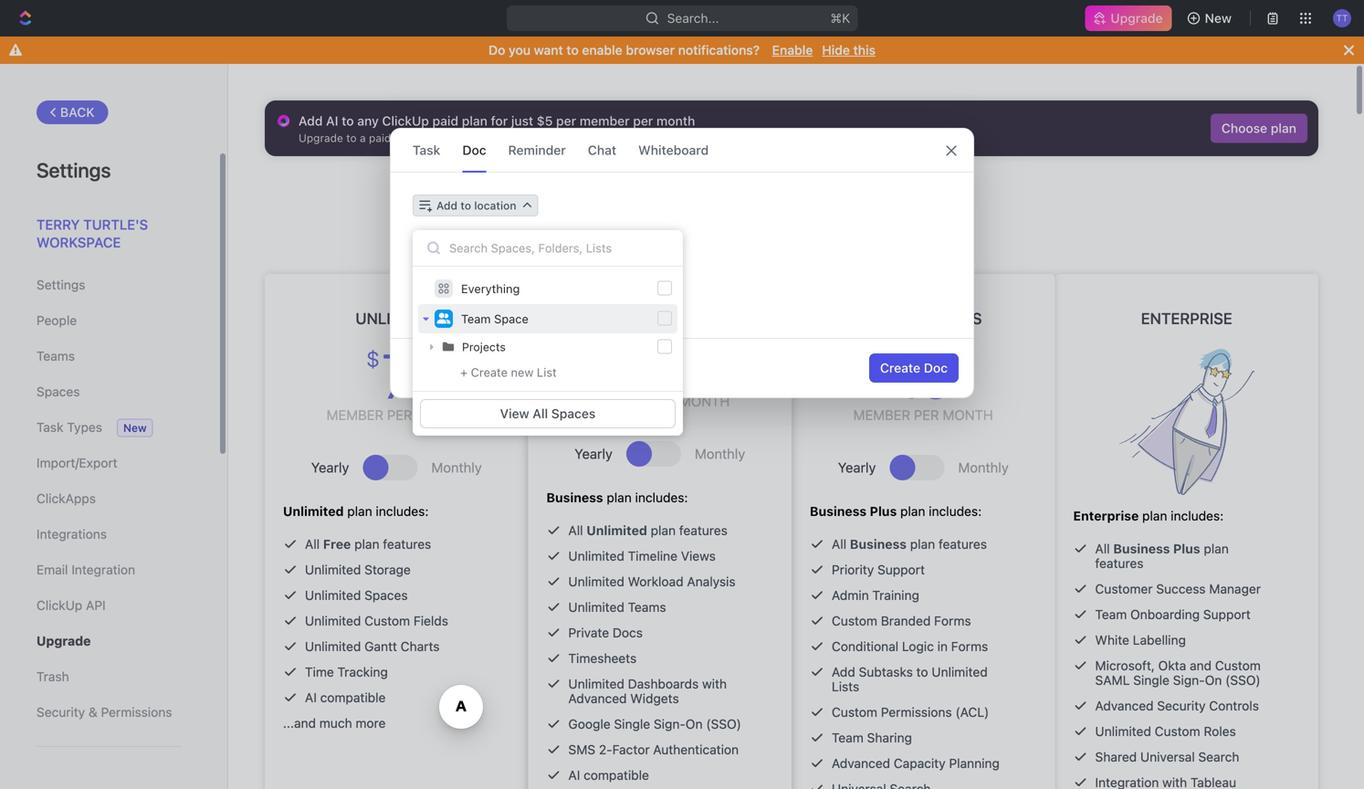 Task type: vqa. For each thing, say whether or not it's contained in the screenshot.
"Tara Shultz's Workspace, ," element
no



Task type: locate. For each thing, give the bounding box(es) containing it.
business plus plan includes:
[[810, 504, 982, 519]]

to left any
[[342, 113, 354, 128]]

1 horizontal spatial add
[[437, 199, 458, 212]]

1 horizontal spatial advanced
[[832, 756, 891, 771]]

0 horizontal spatial create
[[471, 365, 508, 379]]

security left &
[[37, 705, 85, 720]]

0 vertical spatial teams
[[37, 349, 75, 364]]

1 permissions from the left
[[101, 705, 172, 720]]

all business plus plan features
[[1096, 541, 1230, 571]]

clickup api
[[37, 598, 106, 613]]

private for private
[[446, 360, 487, 375]]

spaces down storage
[[365, 588, 408, 603]]

all
[[533, 406, 548, 421], [569, 523, 583, 538], [305, 537, 320, 552], [832, 537, 847, 552], [1096, 541, 1111, 556]]

projects
[[462, 340, 506, 354]]

unlimited teams
[[569, 600, 667, 615]]

saml
[[1096, 673, 1131, 688]]

ai compatible
[[305, 690, 386, 705], [569, 768, 649, 783]]

import/export link
[[37, 448, 182, 479]]

Name this Doc... field
[[391, 227, 974, 249]]

1 vertical spatial upgrade link
[[37, 626, 182, 657]]

spaces up task types
[[37, 384, 80, 399]]

clickapps link
[[37, 483, 182, 514]]

0 horizontal spatial advanced
[[569, 691, 627, 706]]

plan up the timeline
[[651, 523, 676, 538]]

permissions
[[101, 705, 172, 720], [881, 705, 953, 720]]

+
[[460, 365, 468, 379]]

plus for business plus plan includes:
[[870, 504, 897, 519]]

includes: up all business plus plan features
[[1171, 508, 1224, 523]]

all down business plan includes:
[[569, 523, 583, 538]]

1 horizontal spatial upgrade
[[1111, 11, 1164, 26]]

create inside button
[[881, 360, 921, 375]]

0 horizontal spatial new
[[123, 422, 147, 434]]

month for 12
[[680, 393, 730, 409]]

search...
[[667, 11, 719, 26]]

ai inside add ai to any clickup paid plan for just $5 per member per month learn more
[[326, 113, 339, 128]]

2 settings from the top
[[37, 277, 85, 292]]

1 horizontal spatial team
[[832, 730, 864, 746]]

per inside $ 7 member per month
[[387, 407, 413, 423]]

sign- up the advanced security controls
[[1174, 673, 1206, 688]]

yearly for 12
[[575, 446, 613, 462]]

upgrade link left new button
[[1086, 5, 1173, 31]]

$5
[[537, 113, 553, 128]]

0 vertical spatial clickup
[[382, 113, 429, 128]]

task for task
[[413, 143, 441, 158]]

private up timesheets
[[569, 625, 610, 640]]

custom up "gantt"
[[365, 613, 410, 629]]

1 horizontal spatial new
[[1206, 11, 1232, 26]]

$ inside $ 7 member per month
[[367, 346, 377, 372]]

business up create doc
[[865, 309, 940, 328]]

1 horizontal spatial task
[[413, 143, 441, 158]]

this
[[854, 42, 876, 58]]

business inside all business plus plan features
[[1114, 541, 1171, 556]]

1 vertical spatial private
[[569, 625, 610, 640]]

teams down unlimited workload analysis
[[628, 600, 667, 615]]

user group image
[[437, 313, 451, 324]]

to
[[567, 42, 579, 58], [342, 113, 354, 128], [461, 199, 471, 212], [917, 665, 929, 680]]

settings up terry
[[37, 158, 111, 182]]

includes: up all business plan features
[[929, 504, 982, 519]]

view all spaces
[[500, 406, 596, 421]]

0 vertical spatial (sso)
[[1226, 673, 1261, 688]]

microsoft,
[[1096, 658, 1156, 673]]

settings
[[37, 158, 111, 182], [37, 277, 85, 292]]

task inside the settings 'element'
[[37, 420, 63, 435]]

0 horizontal spatial plus
[[870, 504, 897, 519]]

1 horizontal spatial ai
[[326, 113, 339, 128]]

new
[[1206, 11, 1232, 26], [123, 422, 147, 434]]

1 vertical spatial add
[[437, 199, 458, 212]]

to inside add ai to any clickup paid plan for just $5 per member per month learn more
[[342, 113, 354, 128]]

advanced down 'saml'
[[1096, 698, 1154, 714]]

includes: up all free plan features
[[376, 504, 429, 519]]

for
[[491, 113, 508, 128]]

clickup up task button
[[382, 113, 429, 128]]

spaces down 'list'
[[552, 406, 596, 421]]

$ left the 12
[[621, 333, 631, 358]]

member inside $ 12 member per month
[[590, 393, 647, 409]]

yearly for 19
[[838, 460, 877, 476]]

sign- inside microsoft, okta and custom saml single sign-on (sso)
[[1174, 673, 1206, 688]]

0 horizontal spatial (sso)
[[707, 717, 742, 732]]

0 horizontal spatial spaces
[[37, 384, 80, 399]]

ai down the time
[[305, 690, 317, 705]]

(sso) inside microsoft, okta and custom saml single sign-on (sso)
[[1226, 673, 1261, 688]]

private
[[446, 360, 487, 375], [569, 625, 610, 640]]

business for business plus plan includes:
[[810, 504, 867, 519]]

0 horizontal spatial security
[[37, 705, 85, 720]]

0 vertical spatial team
[[461, 312, 491, 326]]

2 horizontal spatial plus
[[1174, 541, 1201, 556]]

0 horizontal spatial yearly
[[311, 460, 349, 476]]

forms up in
[[935, 613, 972, 629]]

universal
[[1141, 750, 1196, 765]]

business up priority
[[810, 504, 867, 519]]

permissions inside the settings 'element'
[[101, 705, 172, 720]]

add inside add subtasks to unlimited lists
[[832, 665, 856, 680]]

business up "all unlimited plan features"
[[547, 490, 604, 505]]

0 vertical spatial sign-
[[1174, 673, 1206, 688]]

$ left 7
[[367, 346, 377, 372]]

plan up unlimited storage
[[355, 537, 380, 552]]

plan
[[462, 113, 488, 128], [1272, 121, 1297, 136], [607, 490, 632, 505], [347, 504, 373, 519], [901, 504, 926, 519], [1143, 508, 1168, 523], [651, 523, 676, 538], [355, 537, 380, 552], [911, 537, 936, 552], [1205, 541, 1230, 556]]

advanced down the team sharing
[[832, 756, 891, 771]]

workspace up name this doc... field
[[672, 211, 734, 225]]

upgrade left new button
[[1111, 11, 1164, 26]]

on up controls
[[1206, 673, 1223, 688]]

0 vertical spatial plus
[[944, 309, 983, 328]]

unlimited for unlimited workload analysis
[[569, 574, 625, 589]]

19
[[895, 339, 953, 412]]

widgets
[[631, 691, 679, 706]]

permissions down add subtasks to unlimited lists
[[881, 705, 953, 720]]

your workspace is currently on the
[[644, 211, 840, 225]]

sign-
[[1174, 673, 1206, 688], [654, 717, 686, 732]]

1 horizontal spatial create
[[881, 360, 921, 375]]

controls
[[1210, 698, 1260, 714]]

0 vertical spatial new
[[1206, 11, 1232, 26]]

0 vertical spatial settings
[[37, 158, 111, 182]]

features up views on the bottom of the page
[[680, 523, 728, 538]]

clickup left api
[[37, 598, 82, 613]]

forms
[[935, 613, 972, 629], [952, 639, 989, 654]]

0 horizontal spatial team
[[461, 312, 491, 326]]

advanced up 'google'
[[569, 691, 627, 706]]

per for 19
[[915, 407, 940, 423]]

0 horizontal spatial compatible
[[320, 690, 386, 705]]

integrations
[[37, 527, 107, 542]]

create right +
[[471, 365, 508, 379]]

capacity
[[894, 756, 946, 771]]

plus for business plus
[[944, 309, 983, 328]]

2 vertical spatial plus
[[1174, 541, 1201, 556]]

email integration link
[[37, 555, 182, 586]]

1 vertical spatial upgrade
[[37, 634, 91, 649]]

private down 'projects'
[[446, 360, 487, 375]]

1 vertical spatial sign-
[[654, 717, 686, 732]]

terry
[[37, 217, 80, 233]]

0 vertical spatial more
[[483, 132, 510, 144]]

(sso)
[[1226, 673, 1261, 688], [707, 717, 742, 732]]

includes: for business plan includes:
[[636, 490, 688, 505]]

member inside $ 19 member per month
[[854, 407, 911, 423]]

0 vertical spatial ai compatible
[[305, 690, 386, 705]]

ai down sms
[[569, 768, 580, 783]]

0 horizontal spatial sign-
[[654, 717, 686, 732]]

1 horizontal spatial sign-
[[1174, 673, 1206, 688]]

0 vertical spatial add
[[299, 113, 323, 128]]

add down conditional
[[832, 665, 856, 680]]

admin training
[[832, 588, 920, 603]]

$ inside $ 12 member per month
[[621, 333, 631, 358]]

permissions right &
[[101, 705, 172, 720]]

custom
[[365, 613, 410, 629], [832, 613, 878, 629], [1216, 658, 1262, 673], [832, 705, 878, 720], [1155, 724, 1201, 739]]

gantt
[[365, 639, 397, 654]]

location
[[474, 199, 517, 212]]

1 horizontal spatial private
[[569, 625, 610, 640]]

2 horizontal spatial team
[[1096, 607, 1128, 622]]

1 vertical spatial single
[[614, 717, 651, 732]]

per inside $ 19 member per month
[[915, 407, 940, 423]]

1 horizontal spatial on
[[1206, 673, 1223, 688]]

2 horizontal spatial yearly
[[838, 460, 877, 476]]

add inside add ai to any clickup paid plan for just $5 per member per month learn more
[[299, 113, 323, 128]]

1 horizontal spatial permissions
[[881, 705, 953, 720]]

create down business plus
[[881, 360, 921, 375]]

unlimited for unlimited custom roles
[[1096, 724, 1152, 739]]

2-
[[599, 742, 613, 757]]

yearly up "business plus plan includes:"
[[838, 460, 877, 476]]

enterprise for enterprise
[[1142, 309, 1233, 328]]

compatible
[[320, 690, 386, 705], [584, 768, 649, 783]]

settings up people
[[37, 277, 85, 292]]

1 horizontal spatial teams
[[628, 600, 667, 615]]

2 horizontal spatial $
[[883, 346, 893, 372]]

2 horizontal spatial add
[[832, 665, 856, 680]]

1 horizontal spatial spaces
[[365, 588, 408, 603]]

plus up success
[[1174, 541, 1201, 556]]

all unlimited plan features
[[569, 523, 728, 538]]

upgrade link up trash link
[[37, 626, 182, 657]]

compatible down 2-
[[584, 768, 649, 783]]

much
[[320, 716, 352, 731]]

sign- down widgets at the bottom left
[[654, 717, 686, 732]]

plan up all business plan features
[[901, 504, 926, 519]]

advanced inside unlimited dashboards with advanced widgets
[[569, 691, 627, 706]]

1 horizontal spatial ai compatible
[[569, 768, 649, 783]]

subtasks
[[859, 665, 913, 680]]

plus inside all business plus plan features
[[1174, 541, 1201, 556]]

1 horizontal spatial yearly
[[575, 446, 613, 462]]

plan right the 'choose'
[[1272, 121, 1297, 136]]

terry turtle's workspace
[[37, 217, 148, 250]]

$ 7 member per month
[[327, 339, 467, 423]]

ai compatible down time tracking
[[305, 690, 386, 705]]

0 vertical spatial single
[[1134, 673, 1170, 688]]

2 vertical spatial team
[[832, 730, 864, 746]]

0 horizontal spatial workspace
[[37, 234, 121, 250]]

docs
[[613, 625, 643, 640]]

single up factor
[[614, 717, 651, 732]]

task left types at the bottom left
[[37, 420, 63, 435]]

2 horizontal spatial advanced
[[1096, 698, 1154, 714]]

shared
[[1096, 750, 1138, 765]]

per inside $ 12 member per month
[[651, 393, 676, 409]]

features for 7
[[383, 537, 432, 552]]

do
[[489, 42, 506, 58]]

1 horizontal spatial enterprise
[[1142, 309, 1233, 328]]

0 horizontal spatial doc
[[463, 143, 487, 158]]

clickup inside the settings 'element'
[[37, 598, 82, 613]]

upgrade down the clickup api
[[37, 634, 91, 649]]

plan up all free plan features
[[347, 504, 373, 519]]

private inside dialog
[[446, 360, 487, 375]]

month inside $ 19 member per month
[[943, 407, 994, 423]]

unlimited inside add subtasks to unlimited lists
[[932, 665, 988, 680]]

chat
[[588, 143, 617, 158]]

month for 19
[[943, 407, 994, 423]]

security up unlimited custom roles
[[1158, 698, 1206, 714]]

1 horizontal spatial $
[[621, 333, 631, 358]]

more down for
[[483, 132, 510, 144]]

security & permissions
[[37, 705, 172, 720]]

to left location
[[461, 199, 471, 212]]

google single sign-on (sso)
[[569, 717, 742, 732]]

(sso) up controls
[[1226, 673, 1261, 688]]

new inside the settings 'element'
[[123, 422, 147, 434]]

business for business
[[623, 296, 698, 314]]

custom down lists
[[832, 705, 878, 720]]

sms
[[569, 742, 596, 757]]

more
[[483, 132, 510, 144], [356, 716, 386, 731]]

unlimited for unlimited storage
[[305, 562, 361, 577]]

1 settings from the top
[[37, 158, 111, 182]]

business for business plus
[[865, 309, 940, 328]]

(sso) up the authentication on the bottom of page
[[707, 717, 742, 732]]

doc inside button
[[924, 360, 948, 375]]

plan up "learn"
[[462, 113, 488, 128]]

spaces inside view all spaces button
[[552, 406, 596, 421]]

features up customer
[[1096, 556, 1144, 571]]

choose
[[1222, 121, 1268, 136]]

enterprise image
[[1120, 349, 1255, 495]]

0 vertical spatial doc
[[463, 143, 487, 158]]

support up training
[[878, 562, 925, 577]]

1 vertical spatial doc
[[924, 360, 948, 375]]

team up 'projects'
[[461, 312, 491, 326]]

ai compatible down 2-
[[569, 768, 649, 783]]

$ left '19' on the right of the page
[[883, 346, 893, 372]]

clickup inside add ai to any clickup paid plan for just $5 per member per month learn more
[[382, 113, 429, 128]]

charts
[[401, 639, 440, 654]]

analysis
[[687, 574, 736, 589]]

workspace inside terry turtle's workspace
[[37, 234, 121, 250]]

all right view
[[533, 406, 548, 421]]

business down enterprise plan includes:
[[1114, 541, 1171, 556]]

0 horizontal spatial ai
[[305, 690, 317, 705]]

on up the authentication on the bottom of page
[[686, 717, 703, 732]]

1 vertical spatial more
[[356, 716, 386, 731]]

features up storage
[[383, 537, 432, 552]]

1 horizontal spatial support
[[1204, 607, 1251, 622]]

all inside all business plus plan features
[[1096, 541, 1111, 556]]

view all spaces button
[[420, 399, 676, 428]]

...and
[[283, 716, 316, 731]]

add left location
[[437, 199, 458, 212]]

1 horizontal spatial workspace
[[672, 211, 734, 225]]

2 horizontal spatial ai
[[569, 768, 580, 783]]

plan up manager
[[1205, 541, 1230, 556]]

1 vertical spatial plus
[[870, 504, 897, 519]]

single inside microsoft, okta and custom saml single sign-on (sso)
[[1134, 673, 1170, 688]]

1 horizontal spatial single
[[1134, 673, 1170, 688]]

email integration
[[37, 562, 135, 577]]

month inside $ 12 member per month
[[680, 393, 730, 409]]

2 vertical spatial add
[[832, 665, 856, 680]]

features for 12
[[680, 523, 728, 538]]

ai left any
[[326, 113, 339, 128]]

add to location
[[437, 199, 517, 212]]

1 horizontal spatial plus
[[944, 309, 983, 328]]

2 permissions from the left
[[881, 705, 953, 720]]

team up white on the right bottom of page
[[1096, 607, 1128, 622]]

1 vertical spatial compatible
[[584, 768, 649, 783]]

teams down people
[[37, 349, 75, 364]]

1 vertical spatial new
[[123, 422, 147, 434]]

unlimited for unlimited dashboards with advanced widgets
[[569, 677, 625, 692]]

2 horizontal spatial spaces
[[552, 406, 596, 421]]

add left any
[[299, 113, 323, 128]]

to down 'logic'
[[917, 665, 929, 680]]

custom right and on the bottom right of the page
[[1216, 658, 1262, 673]]

task down "paid"
[[413, 143, 441, 158]]

0 horizontal spatial enterprise
[[1074, 508, 1140, 523]]

single up the advanced security controls
[[1134, 673, 1170, 688]]

add inside add to location button
[[437, 199, 458, 212]]

everything
[[461, 282, 520, 296]]

compatible down time tracking
[[320, 690, 386, 705]]

forms right in
[[952, 639, 989, 654]]

training
[[873, 588, 920, 603]]

$
[[621, 333, 631, 358], [367, 346, 377, 372], [883, 346, 893, 372]]

back link
[[37, 100, 108, 124]]

more right much
[[356, 716, 386, 731]]

member inside $ 7 member per month
[[327, 407, 384, 423]]

views
[[681, 549, 716, 564]]

plus up '19' on the right of the page
[[944, 309, 983, 328]]

1 vertical spatial team
[[1096, 607, 1128, 622]]

0 horizontal spatial teams
[[37, 349, 75, 364]]

all left free
[[305, 537, 320, 552]]

month inside $ 7 member per month
[[416, 407, 467, 423]]

0 horizontal spatial add
[[299, 113, 323, 128]]

more inside add ai to any clickup paid plan for just $5 per member per month learn more
[[483, 132, 510, 144]]

team left "sharing"
[[832, 730, 864, 746]]

planning
[[950, 756, 1000, 771]]

1 vertical spatial forms
[[952, 639, 989, 654]]

workspace down terry
[[37, 234, 121, 250]]

1 vertical spatial workspace
[[37, 234, 121, 250]]

0 vertical spatial on
[[1206, 673, 1223, 688]]

yearly for 7
[[311, 460, 349, 476]]

1 horizontal spatial clickup
[[382, 113, 429, 128]]

1 vertical spatial task
[[37, 420, 63, 435]]

unlimited for unlimited
[[356, 309, 438, 328]]

tracking
[[338, 665, 388, 680]]

task inside dialog
[[413, 143, 441, 158]]

advanced for advanced security controls
[[1096, 698, 1154, 714]]

single
[[1134, 673, 1170, 688], [614, 717, 651, 732]]

team space
[[461, 312, 529, 326]]

unlimited inside unlimited dashboards with advanced widgets
[[569, 677, 625, 692]]

yearly up business plan includes:
[[575, 446, 613, 462]]

plan inside add ai to any clickup paid plan for just $5 per member per month learn more
[[462, 113, 488, 128]]

...and much more
[[283, 716, 386, 731]]

$ inside $ 19 member per month
[[883, 346, 893, 372]]

space
[[494, 312, 529, 326]]

settings element
[[0, 64, 228, 789]]

features down "business plus plan includes:"
[[939, 537, 988, 552]]

0 horizontal spatial private
[[446, 360, 487, 375]]

0 vertical spatial enterprise
[[1142, 309, 1233, 328]]

1 vertical spatial on
[[686, 717, 703, 732]]

yearly up unlimited plan includes:
[[311, 460, 349, 476]]

all up customer
[[1096, 541, 1111, 556]]

create
[[881, 360, 921, 375], [471, 365, 508, 379]]

all up priority
[[832, 537, 847, 552]]

business up the 12
[[623, 296, 698, 314]]

do you want to enable browser notifications? enable hide this
[[489, 42, 876, 58]]

includes: up "all unlimited plan features"
[[636, 490, 688, 505]]

unlimited workload analysis
[[569, 574, 736, 589]]

advanced security controls
[[1096, 698, 1260, 714]]

dialog
[[390, 128, 975, 398]]

0 vertical spatial spaces
[[37, 384, 80, 399]]



Task type: describe. For each thing, give the bounding box(es) containing it.
features inside all business plus plan features
[[1096, 556, 1144, 571]]

unlimited storage
[[305, 562, 411, 577]]

1 vertical spatial (sso)
[[707, 717, 742, 732]]

all for 19
[[832, 537, 847, 552]]

okta
[[1159, 658, 1187, 673]]

12
[[633, 325, 688, 398]]

on inside microsoft, okta and custom saml single sign-on (sso)
[[1206, 673, 1223, 688]]

add for add to location
[[437, 199, 458, 212]]

new inside button
[[1206, 11, 1232, 26]]

1 vertical spatial ai
[[305, 690, 317, 705]]

upgrade inside the settings 'element'
[[37, 634, 91, 649]]

enterprise for enterprise plan includes:
[[1074, 508, 1140, 523]]

doc button
[[463, 129, 487, 172]]

search
[[1199, 750, 1240, 765]]

1 vertical spatial ai compatible
[[569, 768, 649, 783]]

customer success manager
[[1096, 582, 1262, 597]]

storage
[[365, 562, 411, 577]]

0 horizontal spatial upgrade link
[[37, 626, 182, 657]]

timesheets
[[569, 651, 637, 666]]

all for 7
[[305, 537, 320, 552]]

settings link
[[37, 270, 182, 301]]

custom down "admin"
[[832, 613, 878, 629]]

plan up "all unlimited plan features"
[[607, 490, 632, 505]]

people link
[[37, 305, 182, 336]]

time
[[305, 665, 334, 680]]

unlimited for unlimited timeline views
[[569, 549, 625, 564]]

0 vertical spatial upgrade link
[[1086, 5, 1173, 31]]

unlimited for unlimited spaces
[[305, 588, 361, 603]]

features for 19
[[939, 537, 988, 552]]

authentication
[[654, 742, 739, 757]]

member for 12
[[590, 393, 647, 409]]

business for business plan includes:
[[547, 490, 604, 505]]

add to location button
[[413, 195, 539, 217]]

unlimited custom roles
[[1096, 724, 1237, 739]]

to right want
[[567, 42, 579, 58]]

google
[[569, 717, 611, 732]]

admin
[[832, 588, 869, 603]]

whiteboard
[[639, 143, 709, 158]]

team for team sharing
[[832, 730, 864, 746]]

$ 19 member per month
[[854, 339, 994, 423]]

unlimited dashboards with advanced widgets
[[569, 677, 727, 706]]

your
[[644, 211, 669, 225]]

month inside add ai to any clickup paid plan for just $5 per member per month learn more
[[657, 113, 696, 128]]

shared universal search
[[1096, 750, 1240, 765]]

notifications?
[[679, 42, 760, 58]]

1 vertical spatial support
[[1204, 607, 1251, 622]]

member for 7
[[327, 407, 384, 423]]

unlimited for unlimited custom fields
[[305, 613, 361, 629]]

to inside button
[[461, 199, 471, 212]]

custom inside microsoft, okta and custom saml single sign-on (sso)
[[1216, 658, 1262, 673]]

member inside add ai to any clickup paid plan for just $5 per member per month learn more
[[580, 113, 630, 128]]

you
[[509, 42, 531, 58]]

list
[[537, 365, 557, 379]]

plan up all business plus plan features
[[1143, 508, 1168, 523]]

priority
[[832, 562, 875, 577]]

learn
[[449, 132, 480, 144]]

member for 19
[[854, 407, 911, 423]]

reminder button
[[509, 129, 566, 172]]

spaces inside 'spaces' link
[[37, 384, 80, 399]]

unlimited for unlimited gantt charts
[[305, 639, 361, 654]]

includes: for enterprise plan includes:
[[1171, 508, 1224, 523]]

choose plan link
[[1211, 114, 1308, 143]]

white labelling
[[1096, 633, 1187, 648]]

clickapps
[[37, 491, 96, 506]]

all for 12
[[569, 523, 583, 538]]

advanced for advanced capacity planning
[[832, 756, 891, 771]]

just
[[512, 113, 534, 128]]

onboarding
[[1131, 607, 1201, 622]]

email
[[37, 562, 68, 577]]

(acl)
[[956, 705, 990, 720]]

0 vertical spatial forms
[[935, 613, 972, 629]]

add for add ai to any clickup paid plan for just $5 per member per month learn more
[[299, 113, 323, 128]]

chat button
[[588, 129, 617, 172]]

task for task types
[[37, 420, 63, 435]]

priority support
[[832, 562, 925, 577]]

trash
[[37, 669, 69, 684]]

microsoft, okta and custom saml single sign-on (sso)
[[1096, 658, 1262, 688]]

$ 12 member per month
[[590, 325, 730, 409]]

includes: for unlimited plan includes:
[[376, 504, 429, 519]]

0 vertical spatial compatible
[[320, 690, 386, 705]]

dialog containing task
[[390, 128, 975, 398]]

0 horizontal spatial on
[[686, 717, 703, 732]]

Search Spaces, Folders, Lists text field
[[413, 230, 683, 267]]

clickup api link
[[37, 590, 182, 621]]

white
[[1096, 633, 1130, 648]]

types
[[67, 420, 102, 435]]

0 horizontal spatial ai compatible
[[305, 690, 386, 705]]

0 vertical spatial workspace
[[672, 211, 734, 225]]

fields
[[414, 613, 449, 629]]

2 vertical spatial ai
[[569, 768, 580, 783]]

unlimited for unlimited teams
[[569, 600, 625, 615]]

success
[[1157, 582, 1206, 597]]

teams link
[[37, 341, 182, 372]]

business up priority support
[[850, 537, 907, 552]]

currently
[[749, 211, 799, 225]]

7
[[381, 339, 412, 412]]

per for 7
[[387, 407, 413, 423]]

$ for 12
[[621, 333, 631, 358]]

in
[[938, 639, 948, 654]]

customer
[[1096, 582, 1153, 597]]

api
[[86, 598, 106, 613]]

add for add subtasks to unlimited lists
[[832, 665, 856, 680]]

the
[[819, 211, 837, 225]]

0 horizontal spatial single
[[614, 717, 651, 732]]

private for private docs
[[569, 625, 610, 640]]

custom down the advanced security controls
[[1155, 724, 1201, 739]]

month for 7
[[416, 407, 467, 423]]

advanced capacity planning
[[832, 756, 1000, 771]]

workload
[[628, 574, 684, 589]]

all inside button
[[533, 406, 548, 421]]

plan down "business plus plan includes:"
[[911, 537, 936, 552]]

⌘k
[[831, 11, 851, 26]]

1 horizontal spatial compatible
[[584, 768, 649, 783]]

0 vertical spatial upgrade
[[1111, 11, 1164, 26]]

enable
[[582, 42, 623, 58]]

private docs
[[569, 625, 643, 640]]

1 vertical spatial teams
[[628, 600, 667, 615]]

0 horizontal spatial support
[[878, 562, 925, 577]]

per for 12
[[651, 393, 676, 409]]

business plan includes:
[[547, 490, 688, 505]]

unlimited timeline views
[[569, 549, 716, 564]]

plan inside all business plus plan features
[[1205, 541, 1230, 556]]

hide
[[823, 42, 850, 58]]

new
[[511, 365, 534, 379]]

security inside the settings 'element'
[[37, 705, 85, 720]]

unlimited spaces
[[305, 588, 408, 603]]

paid
[[433, 113, 459, 128]]

unlimited for unlimited plan includes:
[[283, 504, 344, 519]]

add subtasks to unlimited lists
[[832, 665, 988, 694]]

spaces link
[[37, 376, 182, 407]]

team for team space
[[461, 312, 491, 326]]

unlimited gantt charts
[[305, 639, 440, 654]]

want
[[534, 42, 564, 58]]

$ for 7
[[367, 346, 377, 372]]

&
[[89, 705, 98, 720]]

2 vertical spatial spaces
[[365, 588, 408, 603]]

free
[[323, 537, 351, 552]]

conditional logic in forms
[[832, 639, 989, 654]]

0 horizontal spatial more
[[356, 716, 386, 731]]

teams inside the settings 'element'
[[37, 349, 75, 364]]

$ for 19
[[883, 346, 893, 372]]

reminder
[[509, 143, 566, 158]]

custom permissions (acl)
[[832, 705, 990, 720]]

whiteboard button
[[639, 129, 709, 172]]

with
[[703, 677, 727, 692]]

team for team onboarding support
[[1096, 607, 1128, 622]]

to inside add subtasks to unlimited lists
[[917, 665, 929, 680]]

1 horizontal spatial security
[[1158, 698, 1206, 714]]



